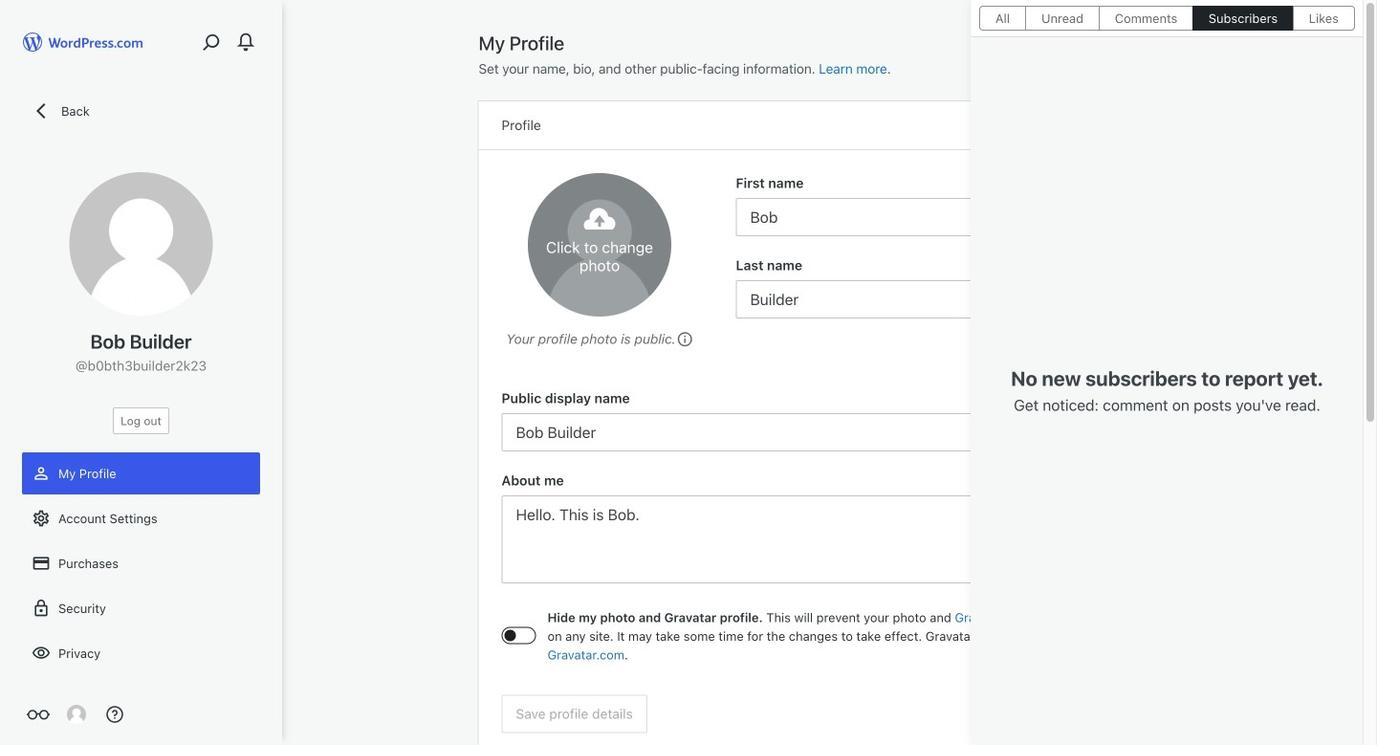 Task type: describe. For each thing, give the bounding box(es) containing it.
visibility image
[[32, 644, 51, 663]]

0 horizontal spatial bob builder image
[[69, 172, 213, 316]]

2 tab from the left
[[1025, 6, 1099, 31]]

1 horizontal spatial bob builder image
[[528, 173, 672, 317]]

reader image
[[27, 703, 50, 726]]

1 tab from the left
[[980, 6, 1025, 31]]

3 tab from the left
[[1099, 6, 1193, 31]]

lock image
[[32, 599, 51, 618]]

filter notifications tab list
[[972, 0, 1363, 36]]



Task type: vqa. For each thing, say whether or not it's contained in the screenshot.
Filter notifications Tab List
yes



Task type: locate. For each thing, give the bounding box(es) containing it.
None text field
[[736, 280, 1145, 319]]

4 tab from the left
[[1193, 6, 1293, 31]]

main content
[[479, 31, 1168, 745]]

credit_card image
[[32, 554, 51, 573]]

tab
[[980, 6, 1025, 31], [1025, 6, 1099, 31], [1099, 6, 1193, 31], [1193, 6, 1293, 31], [1293, 6, 1355, 31]]

bob builder image
[[69, 172, 213, 316], [528, 173, 672, 317]]

person image
[[32, 464, 51, 483]]

more information image
[[676, 330, 693, 347]]

bob builder image
[[67, 705, 86, 724]]

5 tab from the left
[[1293, 6, 1355, 31]]

group
[[736, 173, 1145, 236], [736, 255, 1145, 319], [502, 388, 1145, 452], [502, 471, 1145, 589]]

settings image
[[32, 509, 51, 528]]

None text field
[[736, 198, 1145, 236], [502, 413, 1145, 452], [502, 496, 1145, 584], [736, 198, 1145, 236], [502, 413, 1145, 452], [502, 496, 1145, 584]]



